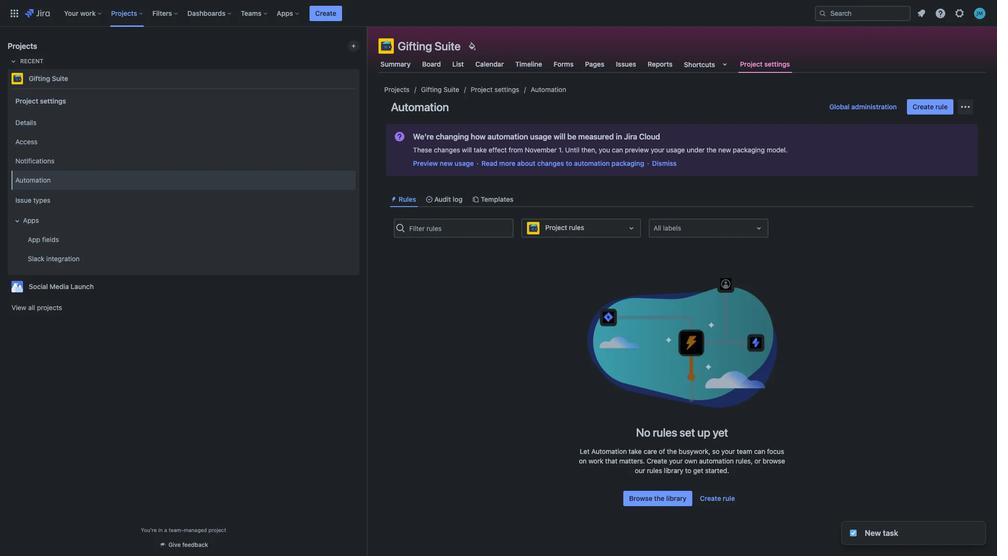 Task type: vqa. For each thing, say whether or not it's contained in the screenshot.
All reports
no



Task type: describe. For each thing, give the bounding box(es) containing it.
calendar link
[[474, 56, 506, 73]]

2 horizontal spatial your
[[722, 447, 735, 455]]

slack integration
[[28, 254, 80, 262]]

your inside we're changing how automation usage will be measured in jira cloud these changes will take effect from november 1. until then, you can preview your usage under the new packaging model.
[[651, 146, 665, 154]]

1 vertical spatial gifting suite
[[29, 74, 68, 82]]

launch
[[71, 282, 94, 290]]

all
[[654, 224, 662, 232]]

Filter rules field
[[406, 220, 513, 237]]

automation link for project settings
[[531, 84, 566, 95]]

new task button
[[842, 522, 986, 545]]

all
[[28, 303, 35, 312]]

your work button
[[61, 6, 105, 21]]

apps button
[[274, 6, 303, 21]]

preview
[[625, 146, 649, 154]]

team-
[[169, 527, 184, 533]]

details link
[[12, 113, 356, 132]]

log
[[453, 195, 463, 203]]

all labels
[[654, 224, 681, 232]]

preview
[[413, 159, 438, 167]]

types
[[33, 196, 50, 204]]

labels
[[663, 224, 681, 232]]

yet
[[713, 426, 728, 439]]

view
[[12, 303, 26, 312]]

project settings inside tab list
[[740, 60, 790, 68]]

1 open image from the left
[[626, 223, 638, 234]]

managed
[[184, 527, 207, 533]]

take inside let automation take care of the busywork, so your team can focus on work that matters. create your own automation rules, or browse our rules library to get started.
[[629, 447, 642, 455]]

create button
[[310, 6, 342, 21]]

0 horizontal spatial projects
[[8, 42, 37, 50]]

Search field
[[815, 6, 911, 21]]

team
[[737, 447, 753, 455]]

read more about changes to automation packaging
[[482, 159, 645, 167]]

collapse recent projects image
[[8, 56, 19, 67]]

summary link
[[379, 56, 413, 73]]

create inside let automation take care of the busywork, so your team can focus on work that matters. create your own automation rules, or browse our rules library to get started.
[[647, 457, 668, 465]]

filters
[[152, 9, 172, 17]]

the inside we're changing how automation usage will be measured in jira cloud these changes will take effect from november 1. until then, you can preview your usage under the new packaging model.
[[707, 146, 717, 154]]

take inside we're changing how automation usage will be measured in jira cloud these changes will take effect from november 1. until then, you can preview your usage under the new packaging model.
[[474, 146, 487, 154]]

app fields
[[28, 235, 59, 243]]

access link
[[12, 132, 356, 151]]

project
[[208, 527, 226, 533]]

until
[[565, 146, 580, 154]]

view all projects
[[12, 303, 62, 312]]

details
[[15, 118, 37, 126]]

browse the library button
[[624, 491, 693, 506]]

2 vertical spatial gifting
[[421, 85, 442, 93]]

get
[[694, 466, 704, 475]]

create rule for bottommost create rule button
[[700, 494, 735, 502]]

your work
[[64, 9, 96, 17]]

no rules set up yet
[[636, 426, 728, 439]]

forms link
[[552, 56, 576, 73]]

own
[[685, 457, 698, 465]]

that
[[605, 457, 618, 465]]

pages link
[[583, 56, 607, 73]]

pages
[[585, 60, 605, 68]]

notifications image
[[916, 7, 928, 19]]

jira
[[624, 132, 638, 141]]

dashboards button
[[185, 6, 235, 21]]

0 vertical spatial will
[[554, 132, 566, 141]]

apps button
[[12, 211, 356, 230]]

model.
[[767, 146, 788, 154]]

work inside "dropdown button"
[[80, 9, 96, 17]]

shortcuts
[[684, 60, 715, 68]]

social media launch link
[[8, 277, 356, 296]]

no rules set up yet image
[[587, 275, 777, 408]]

changing
[[436, 132, 469, 141]]

automation down notifications in the top of the page
[[15, 176, 51, 184]]

primary element
[[6, 0, 815, 27]]

banner containing your work
[[0, 0, 998, 27]]

or
[[755, 457, 761, 465]]

1 vertical spatial will
[[462, 146, 472, 154]]

templates
[[481, 195, 514, 203]]

app fields link
[[17, 230, 356, 249]]

under
[[687, 146, 705, 154]]

filters button
[[150, 6, 182, 21]]

list link
[[451, 56, 466, 73]]

started.
[[705, 466, 729, 475]]

notifications link
[[12, 151, 356, 171]]

slack integration link
[[17, 249, 356, 268]]

media
[[50, 282, 69, 290]]

packaging inside button
[[612, 159, 645, 167]]

2 vertical spatial gifting suite
[[421, 85, 459, 93]]

0 vertical spatial gifting suite
[[398, 39, 461, 53]]

sidebar navigation image
[[357, 38, 378, 58]]

global
[[830, 103, 850, 111]]

slack
[[28, 254, 45, 262]]

global administration link
[[824, 99, 903, 115]]

to inside button
[[566, 159, 573, 167]]

can inside let automation take care of the busywork, so your team can focus on work that matters. create your own automation rules, or browse our rules library to get started.
[[754, 447, 766, 455]]

issue types link
[[12, 190, 356, 211]]

cloud
[[639, 132, 660, 141]]

more
[[499, 159, 516, 167]]

these
[[413, 146, 432, 154]]

audit log image
[[426, 195, 434, 203]]

set
[[680, 426, 695, 439]]

be
[[568, 132, 577, 141]]

care
[[644, 447, 657, 455]]

projects link
[[384, 84, 410, 95]]

fields
[[42, 235, 59, 243]]

new inside we're changing how automation usage will be measured in jira cloud these changes will take effect from november 1. until then, you can preview your usage under the new packaging model.
[[719, 146, 731, 154]]

create left actions icon on the right of page
[[913, 103, 934, 111]]

rules for project
[[569, 223, 584, 232]]

1 horizontal spatial gifting suite link
[[421, 84, 459, 95]]

board
[[422, 60, 441, 68]]

templates image
[[472, 195, 480, 203]]

the inside button
[[655, 494, 665, 502]]

project inside group
[[15, 97, 38, 105]]

1 vertical spatial usage
[[667, 146, 685, 154]]

2 open image from the left
[[754, 223, 765, 234]]

about
[[517, 159, 536, 167]]

notifications
[[15, 157, 54, 165]]

you're
[[141, 527, 157, 533]]

0 vertical spatial create rule button
[[907, 99, 954, 115]]

project inside tab list
[[740, 60, 763, 68]]

we're
[[413, 132, 434, 141]]

1 vertical spatial settings
[[495, 85, 520, 93]]

new inside preview new usage button
[[440, 159, 453, 167]]

1.
[[559, 146, 564, 154]]

automation down projects link
[[391, 100, 449, 114]]



Task type: locate. For each thing, give the bounding box(es) containing it.
gifting down board link
[[421, 85, 442, 93]]

0 horizontal spatial automation link
[[12, 171, 356, 190]]

your profile and settings image
[[975, 7, 986, 19]]

projects for the "projects" popup button
[[111, 9, 137, 17]]

dismiss
[[652, 159, 677, 167]]

group containing details
[[10, 110, 356, 271]]

give feedback
[[169, 541, 208, 548]]

create rule down started.
[[700, 494, 735, 502]]

changes up preview new usage
[[434, 146, 460, 154]]

automation up that
[[592, 447, 627, 455]]

0 horizontal spatial work
[[80, 9, 96, 17]]

0 horizontal spatial usage
[[455, 159, 474, 167]]

1 vertical spatial apps
[[23, 216, 39, 224]]

the right under
[[707, 146, 717, 154]]

help image
[[935, 7, 947, 19]]

2 vertical spatial suite
[[444, 85, 459, 93]]

1 horizontal spatial create rule button
[[907, 99, 954, 115]]

0 vertical spatial project settings
[[740, 60, 790, 68]]

create rule button down started.
[[694, 491, 741, 506]]

browse the library
[[629, 494, 687, 502]]

task
[[883, 529, 899, 537]]

1 horizontal spatial rule
[[936, 103, 948, 111]]

timeline link
[[514, 56, 544, 73]]

1 vertical spatial can
[[754, 447, 766, 455]]

library down of
[[664, 466, 684, 475]]

1 vertical spatial create rule
[[700, 494, 735, 502]]

0 horizontal spatial the
[[655, 494, 665, 502]]

0 vertical spatial can
[[612, 146, 623, 154]]

jira image
[[25, 7, 50, 19], [25, 7, 50, 19]]

0 vertical spatial packaging
[[733, 146, 765, 154]]

up
[[698, 426, 711, 439]]

automation inside let automation take care of the busywork, so your team can focus on work that matters. create your own automation rules, or browse our rules library to get started.
[[592, 447, 627, 455]]

you're in a team-managed project
[[141, 527, 226, 533]]

new right preview
[[440, 159, 453, 167]]

automation inside we're changing how automation usage will be measured in jira cloud these changes will take effect from november 1. until then, you can preview your usage under the new packaging model.
[[488, 132, 528, 141]]

to down own
[[685, 466, 692, 475]]

automation link for notifications
[[12, 171, 356, 190]]

your
[[64, 9, 79, 17]]

gifting suite
[[398, 39, 461, 53], [29, 74, 68, 82], [421, 85, 459, 93]]

let
[[580, 447, 590, 455]]

app
[[28, 235, 40, 243]]

the right of
[[667, 447, 677, 455]]

packaging left 'model.'
[[733, 146, 765, 154]]

1 horizontal spatial packaging
[[733, 146, 765, 154]]

projects for projects link
[[384, 85, 410, 93]]

gifting down recent
[[29, 74, 50, 82]]

0 vertical spatial to
[[566, 159, 573, 167]]

0 horizontal spatial create rule
[[700, 494, 735, 502]]

effect
[[489, 146, 507, 154]]

automation link down the access link at left
[[12, 171, 356, 190]]

board link
[[420, 56, 443, 73]]

forms
[[554, 60, 574, 68]]

1 vertical spatial suite
[[52, 74, 68, 82]]

add to starred image for social media launch
[[357, 281, 368, 292]]

new right under
[[719, 146, 731, 154]]

0 vertical spatial tab list
[[373, 56, 992, 73]]

create down of
[[647, 457, 668, 465]]

0 horizontal spatial gifting suite link
[[8, 69, 356, 88]]

library right browse
[[667, 494, 687, 502]]

will
[[554, 132, 566, 141], [462, 146, 472, 154]]

0 vertical spatial library
[[664, 466, 684, 475]]

in inside we're changing how automation usage will be measured in jira cloud these changes will take effect from november 1. until then, you can preview your usage under the new packaging model.
[[616, 132, 622, 141]]

tab list containing rules
[[386, 191, 978, 207]]

issue types
[[15, 196, 50, 204]]

automation inside read more about changes to automation packaging button
[[574, 159, 610, 167]]

your left own
[[669, 457, 683, 465]]

let automation take care of the busywork, so your team can focus on work that matters. create your own automation rules, or browse our rules library to get started.
[[579, 447, 785, 475]]

create rule for the topmost create rule button
[[913, 103, 948, 111]]

appswitcher icon image
[[9, 7, 20, 19]]

take up matters.
[[629, 447, 642, 455]]

rule left actions icon on the right of page
[[936, 103, 948, 111]]

1 horizontal spatial create rule
[[913, 103, 948, 111]]

project rules
[[545, 223, 584, 232]]

1 vertical spatial gifting
[[29, 74, 50, 82]]

2 add to starred image from the top
[[357, 281, 368, 292]]

we're changing how automation usage will be measured in jira cloud these changes will take effect from november 1. until then, you can preview your usage under the new packaging model.
[[413, 132, 788, 154]]

add to starred image for gifting suite
[[357, 73, 368, 84]]

projects up recent
[[8, 42, 37, 50]]

1 horizontal spatial automation
[[574, 159, 610, 167]]

0 vertical spatial in
[[616, 132, 622, 141]]

create rule button left actions icon on the right of page
[[907, 99, 954, 115]]

usage left 'read'
[[455, 159, 474, 167]]

0 vertical spatial the
[[707, 146, 717, 154]]

0 vertical spatial add to starred image
[[357, 73, 368, 84]]

usage inside preview new usage button
[[455, 159, 474, 167]]

rules,
[[736, 457, 753, 465]]

read
[[482, 159, 498, 167]]

2 group from the top
[[10, 110, 356, 271]]

feedback
[[182, 541, 208, 548]]

rules image
[[390, 195, 398, 203]]

gifting
[[398, 39, 432, 53], [29, 74, 50, 82], [421, 85, 442, 93]]

1 horizontal spatial to
[[685, 466, 692, 475]]

no
[[636, 426, 651, 439]]

to
[[566, 159, 573, 167], [685, 466, 692, 475]]

1 horizontal spatial new
[[719, 146, 731, 154]]

1 horizontal spatial changes
[[537, 159, 564, 167]]

your right so
[[722, 447, 735, 455]]

take down how
[[474, 146, 487, 154]]

0 horizontal spatial packaging
[[612, 159, 645, 167]]

0 horizontal spatial rule
[[723, 494, 735, 502]]

project settings inside group
[[15, 97, 66, 105]]

1 vertical spatial the
[[667, 447, 677, 455]]

1 add to starred image from the top
[[357, 73, 368, 84]]

group
[[10, 88, 356, 274], [10, 110, 356, 271]]

1 vertical spatial automation
[[574, 159, 610, 167]]

projects inside popup button
[[111, 9, 137, 17]]

0 vertical spatial changes
[[434, 146, 460, 154]]

1 horizontal spatial usage
[[530, 132, 552, 141]]

2 vertical spatial projects
[[384, 85, 410, 93]]

0 vertical spatial your
[[651, 146, 665, 154]]

work right on
[[589, 457, 604, 465]]

1 horizontal spatial work
[[589, 457, 604, 465]]

you
[[599, 146, 610, 154]]

new
[[719, 146, 731, 154], [440, 159, 453, 167]]

create
[[315, 9, 336, 17], [913, 103, 934, 111], [647, 457, 668, 465], [700, 494, 721, 502]]

0 vertical spatial new
[[719, 146, 731, 154]]

changes inside button
[[537, 159, 564, 167]]

1 group from the top
[[10, 88, 356, 274]]

issue
[[15, 196, 31, 204]]

0 vertical spatial automation
[[488, 132, 528, 141]]

work right your
[[80, 9, 96, 17]]

rule down started.
[[723, 494, 735, 502]]

new
[[865, 529, 881, 537]]

library
[[664, 466, 684, 475], [667, 494, 687, 502]]

open image
[[626, 223, 638, 234], [754, 223, 765, 234]]

changes down november
[[537, 159, 564, 167]]

browse
[[629, 494, 653, 502]]

packaging down the preview
[[612, 159, 645, 167]]

apps up app
[[23, 216, 39, 224]]

can inside we're changing how automation usage will be measured in jira cloud these changes will take effect from november 1. until then, you can preview your usage under the new packaging model.
[[612, 146, 623, 154]]

automation link down forms link
[[531, 84, 566, 95]]

audit
[[435, 195, 451, 203]]

create rule left actions icon on the right of page
[[913, 103, 948, 111]]

0 horizontal spatial apps
[[23, 216, 39, 224]]

settings inside tab list
[[765, 60, 790, 68]]

reports
[[648, 60, 673, 68]]

can right you
[[612, 146, 623, 154]]

projects left filters
[[111, 9, 137, 17]]

1 vertical spatial work
[[589, 457, 604, 465]]

work inside let automation take care of the busywork, so your team can focus on work that matters. create your own automation rules, or browse our rules library to get started.
[[589, 457, 604, 465]]

usage up november
[[530, 132, 552, 141]]

0 vertical spatial automation link
[[531, 84, 566, 95]]

2 vertical spatial automation
[[699, 457, 734, 465]]

rules for no
[[653, 426, 677, 439]]

automation inside let automation take care of the busywork, so your team can focus on work that matters. create your own automation rules, or browse our rules library to get started.
[[699, 457, 734, 465]]

apps right teams dropdown button on the left of page
[[277, 9, 293, 17]]

create right apps popup button
[[315, 9, 336, 17]]

0 vertical spatial apps
[[277, 9, 293, 17]]

0 vertical spatial work
[[80, 9, 96, 17]]

1 vertical spatial automation link
[[12, 171, 356, 190]]

0 vertical spatial usage
[[530, 132, 552, 141]]

automation down forms link
[[531, 85, 566, 93]]

your up dismiss
[[651, 146, 665, 154]]

social
[[29, 282, 48, 290]]

2 vertical spatial your
[[669, 457, 683, 465]]

1 horizontal spatial settings
[[495, 85, 520, 93]]

0 horizontal spatial open image
[[626, 223, 638, 234]]

tab list containing summary
[[373, 56, 992, 73]]

0 vertical spatial rule
[[936, 103, 948, 111]]

gifting suite link
[[8, 69, 356, 88], [421, 84, 459, 95]]

apps
[[277, 9, 293, 17], [23, 216, 39, 224]]

2 horizontal spatial project settings
[[740, 60, 790, 68]]

2 horizontal spatial usage
[[667, 146, 685, 154]]

apps inside popup button
[[277, 9, 293, 17]]

gifting suite link up details link at the left of the page
[[8, 69, 356, 88]]

in left jira
[[616, 132, 622, 141]]

list
[[453, 60, 464, 68]]

0 horizontal spatial take
[[474, 146, 487, 154]]

2 vertical spatial project settings
[[15, 97, 66, 105]]

0 vertical spatial take
[[474, 146, 487, 154]]

0 horizontal spatial create rule button
[[694, 491, 741, 506]]

search image
[[819, 9, 827, 17]]

1 vertical spatial projects
[[8, 42, 37, 50]]

view all projects link
[[8, 299, 360, 316]]

0 horizontal spatial automation
[[488, 132, 528, 141]]

rules inside let automation take care of the busywork, so your team can focus on work that matters. create your own automation rules, or browse our rules library to get started.
[[647, 466, 662, 475]]

packaging inside we're changing how automation usage will be measured in jira cloud these changes will take effect from november 1. until then, you can preview your usage under the new packaging model.
[[733, 146, 765, 154]]

will down how
[[462, 146, 472, 154]]

recent
[[20, 58, 43, 65]]

busywork,
[[679, 447, 711, 455]]

1 horizontal spatial will
[[554, 132, 566, 141]]

1 vertical spatial tab list
[[386, 191, 978, 207]]

changes
[[434, 146, 460, 154], [537, 159, 564, 167]]

gifting suite down recent
[[29, 74, 68, 82]]

add to starred image
[[357, 73, 368, 84], [357, 281, 368, 292]]

project settings for group containing project settings
[[15, 97, 66, 105]]

set background color image
[[467, 40, 478, 52]]

2 horizontal spatial projects
[[384, 85, 410, 93]]

the right browse
[[655, 494, 665, 502]]

library inside button
[[667, 494, 687, 502]]

how
[[471, 132, 486, 141]]

1 vertical spatial rules
[[653, 426, 677, 439]]

automation link
[[531, 84, 566, 95], [12, 171, 356, 190]]

automation up from
[[488, 132, 528, 141]]

1 vertical spatial packaging
[[612, 159, 645, 167]]

reports link
[[646, 56, 675, 73]]

1 vertical spatial library
[[667, 494, 687, 502]]

create inside create button
[[315, 9, 336, 17]]

gifting suite down board link
[[421, 85, 459, 93]]

project settings link
[[471, 84, 520, 95]]

projects down summary link
[[384, 85, 410, 93]]

can up or
[[754, 447, 766, 455]]

banner
[[0, 0, 998, 27]]

global administration
[[830, 103, 897, 111]]

1 horizontal spatial projects
[[111, 9, 137, 17]]

settings image
[[954, 7, 966, 19]]

2 vertical spatial the
[[655, 494, 665, 502]]

automation down so
[[699, 457, 734, 465]]

1 horizontal spatial in
[[616, 132, 622, 141]]

issues link
[[614, 56, 638, 73]]

so
[[713, 447, 720, 455]]

to down until
[[566, 159, 573, 167]]

1 vertical spatial to
[[685, 466, 692, 475]]

group containing project settings
[[10, 88, 356, 274]]

project settings for 'project settings' link
[[471, 85, 520, 93]]

create down started.
[[700, 494, 721, 502]]

gifting suite up the board on the left top
[[398, 39, 461, 53]]

1 horizontal spatial the
[[667, 447, 677, 455]]

2 horizontal spatial the
[[707, 146, 717, 154]]

1 vertical spatial changes
[[537, 159, 564, 167]]

usage up dismiss
[[667, 146, 685, 154]]

task icon image
[[850, 529, 858, 537]]

create project image
[[350, 42, 358, 50]]

1 vertical spatial in
[[158, 527, 163, 533]]

automation down then,
[[574, 159, 610, 167]]

expand image
[[12, 215, 23, 227]]

1 vertical spatial add to starred image
[[357, 281, 368, 292]]

0 vertical spatial settings
[[765, 60, 790, 68]]

to inside let automation take care of the busywork, so your team can focus on work that matters. create your own automation rules, or browse our rules library to get started.
[[685, 466, 692, 475]]

your
[[651, 146, 665, 154], [722, 447, 735, 455], [669, 457, 683, 465]]

read more about changes to automation packaging button
[[482, 159, 645, 168]]

projects
[[37, 303, 62, 312]]

dismiss button
[[652, 159, 677, 168]]

0 vertical spatial suite
[[435, 39, 461, 53]]

1 vertical spatial create rule button
[[694, 491, 741, 506]]

will left be
[[554, 132, 566, 141]]

create rule
[[913, 103, 948, 111], [700, 494, 735, 502]]

0 horizontal spatial in
[[158, 527, 163, 533]]

calendar
[[476, 60, 504, 68]]

audit log
[[435, 195, 463, 203]]

library inside let automation take care of the busywork, so your team can focus on work that matters. create your own automation rules, or browse our rules library to get started.
[[664, 466, 684, 475]]

teams button
[[238, 6, 271, 21]]

tab list
[[373, 56, 992, 73], [386, 191, 978, 207]]

rules
[[569, 223, 584, 232], [653, 426, 677, 439], [647, 466, 662, 475]]

2 vertical spatial settings
[[40, 97, 66, 105]]

1 horizontal spatial open image
[[754, 223, 765, 234]]

rule for the topmost create rule button
[[936, 103, 948, 111]]

the inside let automation take care of the busywork, so your team can focus on work that matters. create your own automation rules, or browse our rules library to get started.
[[667, 447, 677, 455]]

actions image
[[960, 101, 972, 113]]

0 vertical spatial create rule
[[913, 103, 948, 111]]

rule for bottommost create rule button
[[723, 494, 735, 502]]

0 horizontal spatial can
[[612, 146, 623, 154]]

preview new usage button
[[413, 159, 474, 168]]

0 horizontal spatial changes
[[434, 146, 460, 154]]

projects
[[111, 9, 137, 17], [8, 42, 37, 50], [384, 85, 410, 93]]

suite
[[435, 39, 461, 53], [52, 74, 68, 82], [444, 85, 459, 93]]

on
[[579, 457, 587, 465]]

gifting suite link down board link
[[421, 84, 459, 95]]

gifting up the board on the left top
[[398, 39, 432, 53]]

0 vertical spatial gifting
[[398, 39, 432, 53]]

browse
[[763, 457, 785, 465]]

apps inside button
[[23, 216, 39, 224]]

2 vertical spatial rules
[[647, 466, 662, 475]]

1 horizontal spatial your
[[669, 457, 683, 465]]

1 vertical spatial your
[[722, 447, 735, 455]]

0 horizontal spatial settings
[[40, 97, 66, 105]]

packaging
[[733, 146, 765, 154], [612, 159, 645, 167]]

in left a
[[158, 527, 163, 533]]

0 vertical spatial projects
[[111, 9, 137, 17]]

changes inside we're changing how automation usage will be measured in jira cloud these changes will take effect from november 1. until then, you can preview your usage under the new packaging model.
[[434, 146, 460, 154]]

integration
[[46, 254, 80, 262]]

2 horizontal spatial automation
[[699, 457, 734, 465]]

focus
[[767, 447, 785, 455]]



